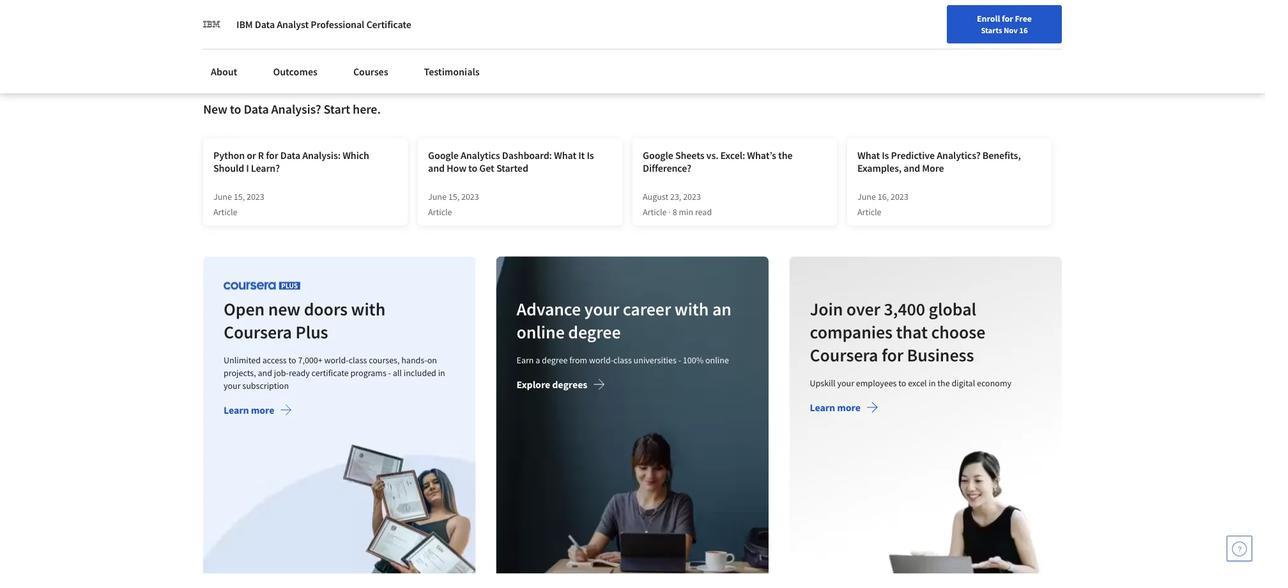 Task type: locate. For each thing, give the bounding box(es) containing it.
2 horizontal spatial for
[[1002, 13, 1013, 24]]

here.
[[353, 101, 381, 117]]

1 horizontal spatial june
[[428, 191, 447, 202]]

world-
[[324, 354, 349, 366], [589, 354, 614, 366]]

included
[[404, 367, 436, 379]]

for
[[1002, 13, 1013, 24], [266, 149, 278, 162], [882, 344, 904, 366]]

r
[[258, 149, 264, 162]]

1 horizontal spatial the
[[938, 377, 950, 389]]

0 vertical spatial degree
[[568, 321, 621, 343]]

1 horizontal spatial online
[[706, 354, 729, 366]]

0 vertical spatial -
[[679, 354, 681, 366]]

what up '16,'
[[858, 149, 880, 162]]

0 horizontal spatial and
[[258, 367, 272, 379]]

1 horizontal spatial with
[[675, 298, 709, 320]]

to left "get"
[[469, 162, 478, 175]]

learn down upskill
[[810, 401, 835, 414]]

0 horizontal spatial june
[[213, 191, 232, 202]]

2 vertical spatial for
[[882, 344, 904, 366]]

with for doors
[[351, 298, 385, 320]]

1 june 15, 2023 article from the left
[[213, 191, 264, 218]]

june 15, 2023 article down how
[[428, 191, 479, 218]]

1 vertical spatial -
[[388, 367, 391, 379]]

15, down how
[[448, 191, 460, 202]]

explore degrees
[[517, 378, 588, 391]]

article inside june 16, 2023 article
[[858, 206, 882, 218]]

min
[[679, 206, 694, 218]]

online inside advance your career with an online degree
[[517, 321, 565, 343]]

1 world- from the left
[[324, 354, 349, 366]]

data right learn?
[[280, 149, 300, 162]]

1 june from the left
[[213, 191, 232, 202]]

june 16, 2023 article
[[858, 191, 909, 218]]

is left predictive
[[882, 149, 889, 162]]

2 class from the left
[[614, 354, 632, 366]]

june
[[213, 191, 232, 202], [428, 191, 447, 202], [858, 191, 876, 202]]

1 2023 from the left
[[247, 191, 264, 202]]

the inside google sheets vs. excel: what's the difference?
[[778, 149, 793, 162]]

1 horizontal spatial june 15, 2023 article
[[428, 191, 479, 218]]

4 article from the left
[[858, 206, 882, 218]]

new left career
[[948, 40, 964, 52]]

0 vertical spatial new
[[948, 40, 964, 52]]

3 june from the left
[[858, 191, 876, 202]]

for up nov
[[1002, 13, 1013, 24]]

0 vertical spatial for
[[1002, 13, 1013, 24]]

explore
[[517, 378, 551, 391]]

google left analytics on the left
[[428, 149, 459, 162]]

what's
[[747, 149, 776, 162]]

june 15, 2023 article
[[213, 191, 264, 218], [428, 191, 479, 218]]

starts
[[981, 25, 1002, 35]]

with inside "open new doors with coursera plus"
[[351, 298, 385, 320]]

- inside unlimited access to 7,000+ world-class courses, hands-on projects, and job-ready certificate programs - all included in your subscription
[[388, 367, 391, 379]]

employees
[[856, 377, 897, 389]]

and for more
[[904, 162, 920, 175]]

learn down projects,
[[224, 404, 249, 417]]

article down how
[[428, 206, 452, 218]]

on
[[427, 354, 437, 366]]

to
[[230, 101, 241, 117], [469, 162, 478, 175], [289, 354, 296, 366], [899, 377, 906, 389]]

about link
[[203, 58, 245, 86]]

0 horizontal spatial degree
[[542, 354, 568, 366]]

1 horizontal spatial coursera
[[810, 344, 878, 366]]

for right r
[[266, 149, 278, 162]]

difference?
[[643, 162, 692, 175]]

analyst
[[277, 18, 309, 31]]

23,
[[670, 191, 682, 202]]

1 horizontal spatial for
[[882, 344, 904, 366]]

online right 100%
[[706, 354, 729, 366]]

in right excel
[[929, 377, 936, 389]]

june 15, 2023 article down i
[[213, 191, 264, 218]]

article down '16,'
[[858, 206, 882, 218]]

with inside advance your career with an online degree
[[675, 298, 709, 320]]

2 google from the left
[[643, 149, 674, 162]]

professional
[[311, 18, 365, 31]]

ibm
[[236, 18, 253, 31]]

2 2023 from the left
[[461, 191, 479, 202]]

0 horizontal spatial the
[[778, 149, 793, 162]]

data right the ibm
[[255, 18, 275, 31]]

1 what from the left
[[554, 149, 577, 162]]

your
[[929, 40, 946, 52], [585, 298, 620, 320], [837, 377, 854, 389], [224, 380, 241, 391]]

1 horizontal spatial more
[[837, 401, 861, 414]]

2 june 15, 2023 article from the left
[[428, 191, 479, 218]]

online down advance
[[517, 321, 565, 343]]

1 horizontal spatial new
[[948, 40, 964, 52]]

7,000+
[[298, 354, 323, 366]]

i
[[246, 162, 249, 175]]

new
[[948, 40, 964, 52], [203, 101, 227, 117]]

2 is from the left
[[882, 149, 889, 162]]

0 horizontal spatial 15,
[[234, 191, 245, 202]]

0 horizontal spatial what
[[554, 149, 577, 162]]

2 horizontal spatial and
[[904, 162, 920, 175]]

google inside google sheets vs. excel: what's the difference?
[[643, 149, 674, 162]]

companies
[[810, 321, 893, 343]]

2 horizontal spatial june
[[858, 191, 876, 202]]

-
[[679, 354, 681, 366], [388, 367, 391, 379]]

with left the an
[[675, 298, 709, 320]]

join over 3,400 global companies that choose coursera for business
[[810, 298, 986, 366]]

1 vertical spatial for
[[266, 149, 278, 162]]

june inside june 16, 2023 article
[[858, 191, 876, 202]]

data
[[255, 18, 275, 31], [244, 101, 269, 117], [280, 149, 300, 162]]

1 horizontal spatial and
[[428, 162, 445, 175]]

june for what is predictive analytics? benefits, examples, and more
[[858, 191, 876, 202]]

16,
[[878, 191, 889, 202]]

article left ·
[[643, 206, 667, 218]]

google inside the google analytics dashboard: what it is and how to get started
[[428, 149, 459, 162]]

0 horizontal spatial new
[[203, 101, 227, 117]]

testimonials
[[424, 65, 480, 78]]

1 class from the left
[[349, 354, 367, 366]]

more
[[837, 401, 861, 414], [251, 404, 274, 417]]

0 horizontal spatial -
[[388, 367, 391, 379]]

2023 down how
[[461, 191, 479, 202]]

read
[[695, 206, 712, 218]]

1 horizontal spatial degree
[[568, 321, 621, 343]]

analysis?
[[271, 101, 321, 117]]

learn?
[[251, 162, 280, 175]]

2 article from the left
[[428, 206, 452, 218]]

your for find
[[929, 40, 946, 52]]

15, for should
[[234, 191, 245, 202]]

2 world- from the left
[[589, 354, 614, 366]]

coursera down companies
[[810, 344, 878, 366]]

1 horizontal spatial what
[[858, 149, 880, 162]]

- left the all
[[388, 367, 391, 379]]

1 15, from the left
[[234, 191, 245, 202]]

learn more link down "subscription"
[[224, 404, 292, 420]]

coursera inside 'join over 3,400 global companies that choose coursera for business'
[[810, 344, 878, 366]]

advance
[[517, 298, 581, 320]]

is inside the google analytics dashboard: what it is and how to get started
[[587, 149, 594, 162]]

your down projects,
[[224, 380, 241, 391]]

0 horizontal spatial coursera
[[224, 321, 292, 343]]

and inside what is predictive analytics? benefits, examples, and more
[[904, 162, 920, 175]]

unlimited
[[224, 354, 261, 366]]

english button
[[997, 26, 1074, 67]]

0 vertical spatial coursera
[[224, 321, 292, 343]]

2023 right 23,
[[683, 191, 701, 202]]

0 horizontal spatial june 15, 2023 article
[[213, 191, 264, 218]]

learn
[[810, 401, 835, 414], [224, 404, 249, 417]]

over
[[847, 298, 881, 320]]

1 vertical spatial online
[[706, 354, 729, 366]]

is right it
[[587, 149, 594, 162]]

15, for how
[[448, 191, 460, 202]]

more down "employees"
[[837, 401, 861, 414]]

2023 for sheets
[[683, 191, 701, 202]]

for inside enroll for free starts nov 16
[[1002, 13, 1013, 24]]

and left how
[[428, 162, 445, 175]]

or
[[247, 149, 256, 162]]

3 article from the left
[[643, 206, 667, 218]]

2 june from the left
[[428, 191, 447, 202]]

1 article from the left
[[213, 206, 237, 218]]

python or r for data analysis: which should i learn?
[[213, 149, 369, 175]]

2023 down i
[[247, 191, 264, 202]]

2 vertical spatial data
[[280, 149, 300, 162]]

digital
[[952, 377, 975, 389]]

your right upskill
[[837, 377, 854, 389]]

coursera
[[224, 321, 292, 343], [810, 344, 878, 366]]

access
[[263, 354, 287, 366]]

1 horizontal spatial class
[[614, 354, 632, 366]]

the right what's
[[778, 149, 793, 162]]

2023
[[247, 191, 264, 202], [461, 191, 479, 202], [683, 191, 701, 202], [891, 191, 909, 202]]

certificate
[[312, 367, 349, 379]]

0 horizontal spatial online
[[517, 321, 565, 343]]

benefits,
[[983, 149, 1021, 162]]

google
[[428, 149, 459, 162], [643, 149, 674, 162]]

your inside find your new career link
[[929, 40, 946, 52]]

in
[[438, 367, 445, 379], [929, 377, 936, 389]]

for down "that"
[[882, 344, 904, 366]]

programs
[[351, 367, 387, 379]]

earn a degree from world-class universities - 100% online
[[517, 354, 729, 366]]

your inside unlimited access to 7,000+ world-class courses, hands-on projects, and job-ready certificate programs - all included in your subscription
[[224, 380, 241, 391]]

learn more down "subscription"
[[224, 404, 274, 417]]

august
[[643, 191, 669, 202]]

None search field
[[182, 34, 489, 59]]

and up "subscription"
[[258, 367, 272, 379]]

3 2023 from the left
[[683, 191, 701, 202]]

explore degrees link
[[517, 378, 606, 394]]

0 vertical spatial the
[[778, 149, 793, 162]]

class up programs
[[349, 354, 367, 366]]

coursera down open
[[224, 321, 292, 343]]

what left it
[[554, 149, 577, 162]]

learn more down upskill
[[810, 401, 861, 414]]

data left analysis?
[[244, 101, 269, 117]]

google for difference?
[[643, 149, 674, 162]]

class left the universities
[[614, 354, 632, 366]]

1 vertical spatial the
[[938, 377, 950, 389]]

choose
[[931, 321, 986, 343]]

2023 inside 'august 23, 2023 article · 8 min read'
[[683, 191, 701, 202]]

- left 100%
[[679, 354, 681, 366]]

article for google sheets vs. excel: what's the difference?
[[643, 206, 667, 218]]

2023 inside june 16, 2023 article
[[891, 191, 909, 202]]

world- inside unlimited access to 7,000+ world-class courses, hands-on projects, and job-ready certificate programs - all included in your subscription
[[324, 354, 349, 366]]

0 horizontal spatial is
[[587, 149, 594, 162]]

dashboard:
[[502, 149, 552, 162]]

and left more
[[904, 162, 920, 175]]

june for python or r for data analysis: which should i learn?
[[213, 191, 232, 202]]

1 google from the left
[[428, 149, 459, 162]]

with for career
[[675, 298, 709, 320]]

1 vertical spatial coursera
[[810, 344, 878, 366]]

1 horizontal spatial 15,
[[448, 191, 460, 202]]

class inside unlimited access to 7,000+ world-class courses, hands-on projects, and job-ready certificate programs - all included in your subscription
[[349, 354, 367, 366]]

1 horizontal spatial google
[[643, 149, 674, 162]]

google left 'sheets'
[[643, 149, 674, 162]]

your left career
[[585, 298, 620, 320]]

1 horizontal spatial world-
[[589, 354, 614, 366]]

english
[[1020, 40, 1051, 53]]

2 with from the left
[[675, 298, 709, 320]]

your right "find"
[[929, 40, 946, 52]]

1 horizontal spatial is
[[882, 149, 889, 162]]

2 what from the left
[[858, 149, 880, 162]]

to up ready
[[289, 354, 296, 366]]

and inside the google analytics dashboard: what it is and how to get started
[[428, 162, 445, 175]]

0 vertical spatial online
[[517, 321, 565, 343]]

world- up certificate
[[324, 354, 349, 366]]

how
[[447, 162, 467, 175]]

what
[[554, 149, 577, 162], [858, 149, 880, 162]]

article inside 'august 23, 2023 article · 8 min read'
[[643, 206, 667, 218]]

with right doors
[[351, 298, 385, 320]]

0 horizontal spatial with
[[351, 298, 385, 320]]

vs.
[[707, 149, 719, 162]]

2023 right '16,'
[[891, 191, 909, 202]]

degree right a
[[542, 354, 568, 366]]

1 is from the left
[[587, 149, 594, 162]]

article
[[213, 206, 237, 218], [428, 206, 452, 218], [643, 206, 667, 218], [858, 206, 882, 218]]

degree up from at the left of page
[[568, 321, 621, 343]]

ibm data analyst professional certificate
[[236, 18, 411, 31]]

0 horizontal spatial class
[[349, 354, 367, 366]]

1 horizontal spatial learn
[[810, 401, 835, 414]]

start
[[324, 101, 350, 117]]

coursera inside "open new doors with coursera plus"
[[224, 321, 292, 343]]

to inside unlimited access to 7,000+ world-class courses, hands-on projects, and job-ready certificate programs - all included in your subscription
[[289, 354, 296, 366]]

world- right from at the left of page
[[589, 354, 614, 366]]

class
[[349, 354, 367, 366], [614, 354, 632, 366]]

1 with from the left
[[351, 298, 385, 320]]

your inside advance your career with an online degree
[[585, 298, 620, 320]]

predictive
[[891, 149, 935, 162]]

0 horizontal spatial google
[[428, 149, 459, 162]]

0 horizontal spatial world-
[[324, 354, 349, 366]]

4 2023 from the left
[[891, 191, 909, 202]]

0 horizontal spatial for
[[266, 149, 278, 162]]

business
[[907, 344, 974, 366]]

coursera plus image
[[224, 282, 300, 290]]

the left digital
[[938, 377, 950, 389]]

more down "subscription"
[[251, 404, 274, 417]]

2 15, from the left
[[448, 191, 460, 202]]

is inside what is predictive analytics? benefits, examples, and more
[[882, 149, 889, 162]]

new down about
[[203, 101, 227, 117]]

0 horizontal spatial more
[[251, 404, 274, 417]]

article down should
[[213, 206, 237, 218]]

learn more link down upskill
[[810, 401, 879, 417]]

the
[[778, 149, 793, 162], [938, 377, 950, 389]]

in right included
[[438, 367, 445, 379]]

0 horizontal spatial in
[[438, 367, 445, 379]]

upskill your employees to excel in the digital economy
[[810, 377, 1012, 389]]

15, down should
[[234, 191, 245, 202]]



Task type: vqa. For each thing, say whether or not it's contained in the screenshot.
first 2023 from the left
yes



Task type: describe. For each thing, give the bounding box(es) containing it.
what is predictive analytics? benefits, examples, and more
[[858, 149, 1021, 175]]

python
[[213, 149, 245, 162]]

plus
[[296, 321, 328, 343]]

1 horizontal spatial in
[[929, 377, 936, 389]]

enroll
[[977, 13, 1000, 24]]

help center image
[[1232, 541, 1248, 557]]

career
[[623, 298, 671, 320]]

find
[[911, 40, 927, 52]]

should
[[213, 162, 244, 175]]

3,400
[[884, 298, 925, 320]]

1 vertical spatial degree
[[542, 354, 568, 366]]

career
[[966, 40, 991, 52]]

find your new career link
[[904, 38, 997, 54]]

article for google analytics dashboard: what it is and how to get started
[[428, 206, 452, 218]]

subscription
[[242, 380, 289, 391]]

what inside the google analytics dashboard: what it is and how to get started
[[554, 149, 577, 162]]

for inside 'join over 3,400 global companies that choose coursera for business'
[[882, 344, 904, 366]]

0 horizontal spatial learn more
[[224, 404, 274, 417]]

article for python or r for data analysis: which should i learn?
[[213, 206, 237, 218]]

analysis:
[[302, 149, 341, 162]]

august 23, 2023 article · 8 min read
[[643, 191, 712, 218]]

excel
[[908, 377, 927, 389]]

get
[[480, 162, 495, 175]]

ibm image
[[203, 15, 221, 33]]

and inside unlimited access to 7,000+ world-class courses, hands-on projects, and job-ready certificate programs - all included in your subscription
[[258, 367, 272, 379]]

projects,
[[224, 367, 256, 379]]

courses
[[353, 65, 388, 78]]

degree inside advance your career with an online degree
[[568, 321, 621, 343]]

which
[[343, 149, 369, 162]]

outcomes link
[[265, 58, 325, 86]]

world- for from
[[589, 354, 614, 366]]

new
[[268, 298, 300, 320]]

1 vertical spatial data
[[244, 101, 269, 117]]

examples,
[[858, 162, 902, 175]]

doors
[[304, 298, 348, 320]]

data inside python or r for data analysis: which should i learn?
[[280, 149, 300, 162]]

class for courses,
[[349, 354, 367, 366]]

free
[[1015, 13, 1032, 24]]

8
[[673, 206, 677, 218]]

google for and
[[428, 149, 459, 162]]

from
[[570, 354, 588, 366]]

analytics
[[461, 149, 500, 162]]

1 horizontal spatial learn more
[[810, 401, 861, 414]]

·
[[669, 206, 671, 218]]

upskill
[[810, 377, 836, 389]]

and for how
[[428, 162, 445, 175]]

2023 for or
[[247, 191, 264, 202]]

1 horizontal spatial -
[[679, 354, 681, 366]]

new to data analysis? start here.
[[203, 101, 381, 117]]

governments link
[[271, 0, 354, 26]]

2023 for analytics
[[461, 191, 479, 202]]

2023 for is
[[891, 191, 909, 202]]

an
[[713, 298, 732, 320]]

governments
[[290, 6, 349, 19]]

world- for 7,000+
[[324, 354, 349, 366]]

open
[[224, 298, 265, 320]]

enroll for free starts nov 16
[[977, 13, 1032, 35]]

open new doors with coursera plus
[[224, 298, 385, 343]]

0 vertical spatial data
[[255, 18, 275, 31]]

courses,
[[369, 354, 400, 366]]

analytics?
[[937, 149, 981, 162]]

0 horizontal spatial learn more link
[[224, 404, 292, 420]]

to left excel
[[899, 377, 906, 389]]

google sheets vs. excel: what's the difference?
[[643, 149, 793, 175]]

100%
[[683, 354, 704, 366]]

job-
[[274, 367, 289, 379]]

your for upskill
[[837, 377, 854, 389]]

to down about
[[230, 101, 241, 117]]

to inside the google analytics dashboard: what it is and how to get started
[[469, 162, 478, 175]]

that
[[896, 321, 928, 343]]

started
[[497, 162, 528, 175]]

degrees
[[552, 378, 588, 391]]

join
[[810, 298, 843, 320]]

universities
[[634, 354, 677, 366]]

global
[[929, 298, 976, 320]]

in inside unlimited access to 7,000+ world-class courses, hands-on projects, and job-ready certificate programs - all included in your subscription
[[438, 367, 445, 379]]

class for universities
[[614, 354, 632, 366]]

16
[[1020, 25, 1028, 35]]

excel:
[[721, 149, 745, 162]]

june 15, 2023 article for how
[[428, 191, 479, 218]]

nov
[[1004, 25, 1018, 35]]

slides element
[[226, 55, 1039, 68]]

your for advance
[[585, 298, 620, 320]]

1 vertical spatial new
[[203, 101, 227, 117]]

about
[[211, 65, 237, 78]]

ready
[[289, 367, 310, 379]]

advance your career with an online degree
[[517, 298, 732, 343]]

find your new career
[[911, 40, 991, 52]]

a
[[536, 354, 540, 366]]

1 horizontal spatial learn more link
[[810, 401, 879, 417]]

hands-
[[402, 354, 427, 366]]

earn
[[517, 354, 534, 366]]

testimonials link
[[416, 58, 487, 86]]

it
[[579, 149, 585, 162]]

what inside what is predictive analytics? benefits, examples, and more
[[858, 149, 880, 162]]

google analytics dashboard: what it is and how to get started
[[428, 149, 594, 175]]

all
[[393, 367, 402, 379]]

for inside python or r for data analysis: which should i learn?
[[266, 149, 278, 162]]

outcomes
[[273, 65, 318, 78]]

0 horizontal spatial learn
[[224, 404, 249, 417]]

june for google analytics dashboard: what it is and how to get started
[[428, 191, 447, 202]]

article for what is predictive analytics? benefits, examples, and more
[[858, 206, 882, 218]]

june 15, 2023 article for should
[[213, 191, 264, 218]]

courses link
[[346, 58, 396, 86]]



